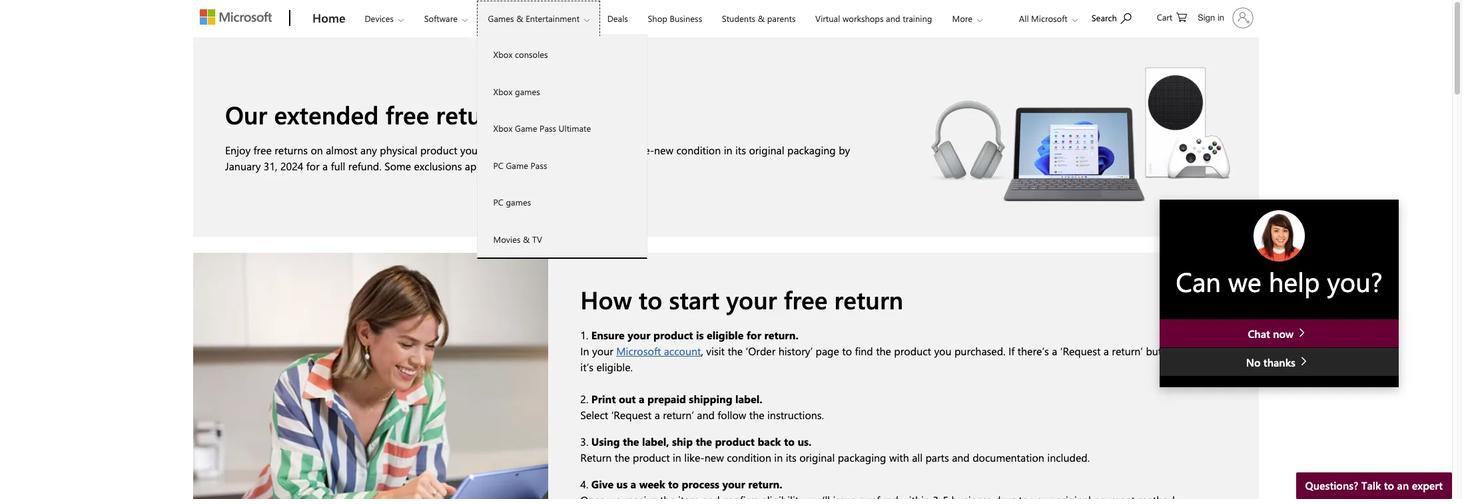 Task type: vqa. For each thing, say whether or not it's contained in the screenshot.
by
yes



Task type: describe. For each thing, give the bounding box(es) containing it.
all microsoft button
[[1009, 1, 1085, 36]]

label.
[[736, 393, 763, 407]]

on
[[311, 143, 323, 157]]

3. using the label, ship the product back to us. return the product in like-new condition in its original packaging with all parts and documentation included.
[[581, 435, 1093, 465]]

expert
[[1413, 479, 1444, 493]]

more
[[953, 13, 973, 24]]

your up eligible
[[727, 283, 777, 316]]

original inside enjoy free returns on almost any physical product you buy from us. just send it back in like-new condition in its original packaging by january 31, 2024 for a full refund. some exclusions apply.
[[749, 143, 785, 157]]

the inside 2. print out a prepaid shipping label. select 'request a return' and follow the instructions.
[[750, 409, 765, 423]]

start
[[669, 283, 720, 316]]

devices
[[365, 13, 394, 24]]

in
[[581, 345, 590, 359]]

enjoy free returns on almost any physical product you buy from us. just send it back in like-new condition in its original packaging by january 31, 2024 for a full refund. some exclusions apply.
[[225, 143, 851, 173]]

1 horizontal spatial returns
[[436, 98, 516, 130]]

pc for pc games
[[494, 197, 504, 208]]

chat now button
[[1160, 320, 1400, 348]]

to left start
[[639, 283, 663, 316]]

back inside enjoy free returns on almost any physical product you buy from us. just send it back in like-new condition in its original packaging by january 31, 2024 for a full refund. some exclusions apply.
[[598, 143, 620, 157]]

account
[[664, 345, 701, 359]]

prepaid
[[648, 393, 686, 407]]

out
[[619, 393, 636, 407]]

search
[[1092, 12, 1118, 23]]

new inside 3. using the label, ship the product back to us. return the product in like-new condition in its original packaging with all parts and documentation included.
[[705, 451, 724, 465]]

31,
[[264, 159, 278, 173]]

refund.
[[348, 159, 382, 173]]

now
[[1274, 327, 1294, 341]]

virtual workshops and training
[[816, 13, 933, 24]]

you?
[[1328, 264, 1384, 299]]

us. inside 3. using the label, ship the product back to us. return the product in like-new condition in its original packaging with all parts and documentation included.
[[798, 435, 812, 449]]

history'
[[779, 345, 813, 359]]

a left the button
[[1104, 345, 1110, 359]]

pass for pc game pass
[[531, 160, 548, 171]]

xbox consoles link
[[478, 36, 647, 73]]

sign in
[[1199, 13, 1225, 23]]

game for pc
[[506, 160, 529, 171]]

find
[[855, 345, 874, 359]]

how
[[581, 283, 632, 316]]

xbox game pass ultimate link
[[478, 110, 647, 147]]

microsoft inside dropdown button
[[1032, 13, 1068, 24]]

1. ensure your product is eligible for return. in your microsoft account
[[581, 329, 799, 359]]

us
[[617, 478, 628, 492]]

and inside 3. using the label, ship the product back to us. return the product in like-new condition in its original packaging with all parts and documentation included.
[[953, 451, 970, 465]]

all
[[913, 451, 923, 465]]

week
[[640, 478, 666, 492]]

included.
[[1048, 451, 1091, 465]]

chat now
[[1249, 327, 1297, 341]]

consoles
[[515, 49, 548, 60]]

games for pc games
[[506, 197, 531, 208]]

to left find
[[843, 345, 852, 359]]

with
[[890, 451, 910, 465]]

the down eligible
[[728, 345, 743, 359]]

questions? talk to an expert button
[[1297, 473, 1453, 500]]

using
[[592, 435, 620, 449]]

'order
[[746, 345, 776, 359]]

some
[[385, 159, 411, 173]]

in inside 'link'
[[1218, 13, 1225, 23]]

games & entertainment button
[[477, 1, 601, 36]]

visit
[[707, 345, 725, 359]]

shipping
[[689, 393, 733, 407]]

games
[[488, 13, 514, 24]]

parts
[[926, 451, 950, 465]]

it's
[[581, 361, 594, 375]]

select
[[581, 409, 609, 423]]

all microsoft
[[1020, 13, 1068, 24]]

to right week
[[669, 478, 679, 492]]

exclusions
[[414, 159, 462, 173]]

pc for pc game pass
[[494, 160, 504, 171]]

a right out
[[639, 393, 645, 407]]

xbox for xbox games
[[494, 86, 513, 97]]

purchased.
[[955, 345, 1006, 359]]

the right ship
[[696, 435, 712, 449]]

you inside , visit the 'order history' page to find the product you purchased. if there's a 'request a return' button next to it, it's eligible.
[[935, 345, 952, 359]]

2024
[[281, 159, 304, 173]]

return' inside 2. print out a prepaid shipping label. select 'request a return' and follow the instructions.
[[663, 409, 694, 423]]

can we help you?
[[1177, 264, 1384, 299]]

january
[[225, 159, 261, 173]]

the down using
[[615, 451, 630, 465]]

product inside enjoy free returns on almost any physical product you buy from us. just send it back in like-new condition in its original packaging by january 31, 2024 for a full refund. some exclusions apply.
[[421, 143, 458, 157]]

documentation
[[973, 451, 1045, 465]]

to inside dropdown button
[[1385, 479, 1395, 493]]

pc game pass
[[494, 160, 548, 171]]

2.
[[581, 393, 589, 407]]

can
[[1177, 264, 1222, 299]]

instructions.
[[768, 409, 825, 423]]

ensure
[[592, 329, 625, 343]]

pass for xbox game pass ultimate
[[540, 123, 557, 134]]

no thanks
[[1247, 356, 1299, 370]]

policy
[[523, 98, 589, 130]]

return
[[581, 451, 612, 465]]

'request inside , visit the 'order history' page to find the product you purchased. if there's a 'request a return' button next to it, it's eligible.
[[1061, 345, 1101, 359]]

1 vertical spatial return.
[[749, 478, 783, 492]]

games for xbox games
[[515, 86, 540, 97]]

it
[[589, 143, 595, 157]]

virtual
[[816, 13, 841, 24]]

condition inside enjoy free returns on almost any physical product you buy from us. just send it back in like-new condition in its original packaging by january 31, 2024 for a full refund. some exclusions apply.
[[677, 143, 721, 157]]

tv
[[533, 234, 543, 245]]

software button
[[413, 1, 479, 36]]

it,
[[1217, 345, 1226, 359]]

packaging inside enjoy free returns on almost any physical product you buy from us. just send it back in like-new condition in its original packaging by january 31, 2024 for a full refund. some exclusions apply.
[[788, 143, 836, 157]]

for inside 1. ensure your product is eligible for return. in your microsoft account
[[747, 329, 762, 343]]

full
[[331, 159, 346, 173]]

like- inside 3. using the label, ship the product back to us. return the product in like-new condition in its original packaging with all parts and documentation included.
[[685, 451, 705, 465]]

extended
[[274, 98, 379, 130]]

home
[[313, 10, 346, 26]]

cart
[[1157, 11, 1173, 23]]

movies
[[494, 234, 521, 245]]

more button
[[941, 1, 994, 36]]

movies & tv link
[[478, 221, 647, 258]]

you inside enjoy free returns on almost any physical product you buy from us. just send it back in like-new condition in its original packaging by january 31, 2024 for a full refund. some exclusions apply.
[[461, 143, 478, 157]]

business
[[670, 13, 703, 24]]

xbox consoles
[[494, 49, 548, 60]]



Task type: locate. For each thing, give the bounding box(es) containing it.
your right process
[[723, 478, 746, 492]]

physical
[[380, 143, 418, 157]]

product inside , visit the 'order history' page to find the product you purchased. if there's a 'request a return' button next to it, it's eligible.
[[895, 345, 932, 359]]

all
[[1020, 13, 1029, 24]]

and right parts
[[953, 451, 970, 465]]

us.
[[527, 143, 540, 157], [798, 435, 812, 449]]

shop business
[[648, 13, 703, 24]]

return' down prepaid
[[663, 409, 694, 423]]

new inside enjoy free returns on almost any physical product you buy from us. just send it back in like-new condition in its original packaging by january 31, 2024 for a full refund. some exclusions apply.
[[655, 143, 674, 157]]

0 horizontal spatial its
[[736, 143, 746, 157]]

0 horizontal spatial 'request
[[612, 409, 652, 423]]

,
[[701, 345, 704, 359]]

to
[[639, 283, 663, 316], [843, 345, 852, 359], [1204, 345, 1214, 359], [784, 435, 795, 449], [669, 478, 679, 492], [1385, 479, 1395, 493]]

&
[[517, 13, 524, 24], [758, 13, 765, 24], [523, 234, 530, 245]]

a inside enjoy free returns on almost any physical product you buy from us. just send it back in like-new condition in its original packaging by january 31, 2024 for a full refund. some exclusions apply.
[[323, 159, 328, 173]]

buy
[[481, 143, 498, 157]]

1 vertical spatial returns
[[275, 143, 308, 157]]

pass
[[540, 123, 557, 134], [531, 160, 548, 171]]

workshops
[[843, 13, 884, 24]]

2 xbox from the top
[[494, 86, 513, 97]]

0 vertical spatial games
[[515, 86, 540, 97]]

1 vertical spatial pc
[[494, 197, 504, 208]]

Search search field
[[1086, 2, 1145, 32]]

its inside 3. using the label, ship the product back to us. return the product in like-new condition in its original packaging with all parts and documentation included.
[[786, 451, 797, 465]]

like- right it
[[634, 143, 655, 157]]

0 horizontal spatial microsoft
[[617, 345, 661, 359]]

0 horizontal spatial like-
[[634, 143, 655, 157]]

product down follow
[[715, 435, 755, 449]]

1 vertical spatial xbox
[[494, 86, 513, 97]]

return. inside 1. ensure your product is eligible for return. in your microsoft account
[[765, 329, 799, 343]]

return. up history' at the bottom of the page
[[765, 329, 799, 343]]

1 vertical spatial game
[[506, 160, 529, 171]]

a
[[323, 159, 328, 173], [1053, 345, 1058, 359], [1104, 345, 1110, 359], [639, 393, 645, 407], [655, 409, 660, 423], [631, 478, 637, 492]]

new
[[655, 143, 674, 157], [705, 451, 724, 465]]

1 vertical spatial condition
[[727, 451, 772, 465]]

pass down "just"
[[531, 160, 548, 171]]

& inside students & parents link
[[758, 13, 765, 24]]

free inside enjoy free returns on almost any physical product you buy from us. just send it back in like-new condition in its original packaging by january 31, 2024 for a full refund. some exclusions apply.
[[254, 143, 272, 157]]

'request
[[1061, 345, 1101, 359], [612, 409, 652, 423]]

2 horizontal spatial free
[[784, 283, 828, 316]]

return'
[[1113, 345, 1144, 359], [663, 409, 694, 423]]

1 vertical spatial like-
[[685, 451, 705, 465]]

no thanks button
[[1160, 349, 1400, 377]]

you left purchased.
[[935, 345, 952, 359]]

& for students
[[758, 13, 765, 24]]

returns up 2024
[[275, 143, 308, 157]]

0 vertical spatial return'
[[1113, 345, 1144, 359]]

us. inside enjoy free returns on almost any physical product you buy from us. just send it back in like-new condition in its original packaging by january 31, 2024 for a full refund. some exclusions apply.
[[527, 143, 540, 157]]

1 xbox from the top
[[494, 49, 513, 60]]

& left tv
[[523, 234, 530, 245]]

0 horizontal spatial free
[[254, 143, 272, 157]]

0 vertical spatial us.
[[527, 143, 540, 157]]

packaging left 'with'
[[838, 451, 887, 465]]

1 vertical spatial for
[[747, 329, 762, 343]]

to left the it,
[[1204, 345, 1214, 359]]

eligible
[[707, 329, 744, 343]]

0 horizontal spatial return'
[[663, 409, 694, 423]]

packaging inside 3. using the label, ship the product back to us. return the product in like-new condition in its original packaging with all parts and documentation included.
[[838, 451, 887, 465]]

our
[[225, 98, 267, 130]]

'request down out
[[612, 409, 652, 423]]

ultimate
[[559, 123, 591, 134]]

1 horizontal spatial 'request
[[1061, 345, 1101, 359]]

the
[[728, 345, 743, 359], [877, 345, 892, 359], [750, 409, 765, 423], [623, 435, 639, 449], [696, 435, 712, 449], [615, 451, 630, 465]]

1 vertical spatial return'
[[663, 409, 694, 423]]

0 vertical spatial packaging
[[788, 143, 836, 157]]

pc down buy
[[494, 160, 504, 171]]

xbox up "from"
[[494, 123, 513, 134]]

0 vertical spatial for
[[306, 159, 320, 173]]

& inside movies & tv link
[[523, 234, 530, 245]]

game
[[515, 123, 538, 134], [506, 160, 529, 171]]

games up movies & tv at the left top
[[506, 197, 531, 208]]

0 vertical spatial you
[[461, 143, 478, 157]]

product down 'label,'
[[633, 451, 670, 465]]

for inside enjoy free returns on almost any physical product you buy from us. just send it back in like-new condition in its original packaging by january 31, 2024 for a full refund. some exclusions apply.
[[306, 159, 320, 173]]

& right games
[[517, 13, 524, 24]]

a right us
[[631, 478, 637, 492]]

1 vertical spatial microsoft
[[617, 345, 661, 359]]

1 horizontal spatial for
[[747, 329, 762, 343]]

send
[[563, 143, 586, 157]]

students & parents link
[[716, 1, 802, 33]]

0 vertical spatial xbox
[[494, 49, 513, 60]]

search button
[[1086, 2, 1138, 32]]

for
[[306, 159, 320, 173], [747, 329, 762, 343]]

2 vertical spatial xbox
[[494, 123, 513, 134]]

0 vertical spatial back
[[598, 143, 620, 157]]

0 vertical spatial 'request
[[1061, 345, 1101, 359]]

a right there's at the right of page
[[1053, 345, 1058, 359]]

page
[[816, 345, 840, 359]]

0 horizontal spatial returns
[[275, 143, 308, 157]]

us. left "just"
[[527, 143, 540, 157]]

returns inside enjoy free returns on almost any physical product you buy from us. just send it back in like-new condition in its original packaging by january 31, 2024 for a full refund. some exclusions apply.
[[275, 143, 308, 157]]

'request right there's at the right of page
[[1061, 345, 1101, 359]]

1 horizontal spatial us.
[[798, 435, 812, 449]]

4.
[[581, 478, 589, 492]]

0 vertical spatial like-
[[634, 143, 655, 157]]

for up ''order'
[[747, 329, 762, 343]]

your down ensure
[[593, 345, 614, 359]]

1 vertical spatial original
[[800, 451, 835, 465]]

product up account
[[654, 329, 694, 343]]

sign in link
[[1191, 2, 1260, 34]]

to inside 3. using the label, ship the product back to us. return the product in like-new condition in its original packaging with all parts and documentation included.
[[784, 435, 795, 449]]

xbox for xbox consoles
[[494, 49, 513, 60]]

help
[[1269, 264, 1321, 299]]

1 vertical spatial and
[[697, 409, 715, 423]]

0 horizontal spatial new
[[655, 143, 674, 157]]

enjoy
[[225, 143, 251, 157]]

1 vertical spatial pass
[[531, 160, 548, 171]]

0 horizontal spatial back
[[598, 143, 620, 157]]

game up "from"
[[515, 123, 538, 134]]

0 horizontal spatial and
[[697, 409, 715, 423]]

home link
[[306, 1, 352, 37]]

0 vertical spatial new
[[655, 143, 674, 157]]

0 vertical spatial microsoft
[[1032, 13, 1068, 24]]

give
[[592, 478, 614, 492]]

virtual workshops and training link
[[810, 1, 939, 33]]

1 vertical spatial you
[[935, 345, 952, 359]]

deals link
[[602, 1, 634, 33]]

xbox left the consoles
[[494, 49, 513, 60]]

the down label.
[[750, 409, 765, 423]]

original
[[749, 143, 785, 157], [800, 451, 835, 465]]

0 vertical spatial original
[[749, 143, 785, 157]]

free up 31,
[[254, 143, 272, 157]]

eligible.
[[597, 361, 633, 375]]

0 vertical spatial pass
[[540, 123, 557, 134]]

original inside 3. using the label, ship the product back to us. return the product in like-new condition in its original packaging with all parts and documentation included.
[[800, 451, 835, 465]]

no
[[1247, 356, 1261, 370]]

0 horizontal spatial us.
[[527, 143, 540, 157]]

sign
[[1199, 13, 1216, 23]]

1 vertical spatial us.
[[798, 435, 812, 449]]

& for games
[[517, 13, 524, 24]]

microsoft up eligible.
[[617, 345, 661, 359]]

games up policy
[[515, 86, 540, 97]]

1 vertical spatial its
[[786, 451, 797, 465]]

software
[[424, 13, 458, 24]]

you up apply.
[[461, 143, 478, 157]]

next
[[1181, 345, 1201, 359]]

if
[[1009, 345, 1015, 359]]

like- inside enjoy free returns on almost any physical product you buy from us. just send it back in like-new condition in its original packaging by january 31, 2024 for a full refund. some exclusions apply.
[[634, 143, 655, 157]]

'request inside 2. print out a prepaid shipping label. select 'request a return' and follow the instructions.
[[612, 409, 652, 423]]

almost
[[326, 143, 358, 157]]

pc games link
[[478, 184, 647, 221]]

person smiling while using a surface device. image
[[193, 253, 549, 500]]

0 horizontal spatial for
[[306, 159, 320, 173]]

cart link
[[1157, 1, 1188, 33]]

shop business link
[[642, 1, 709, 33]]

1 horizontal spatial microsoft
[[1032, 13, 1068, 24]]

condition inside 3. using the label, ship the product back to us. return the product in like-new condition in its original packaging with all parts and documentation included.
[[727, 451, 772, 465]]

back down instructions.
[[758, 435, 781, 449]]

0 vertical spatial return.
[[765, 329, 799, 343]]

follow
[[718, 409, 747, 423]]

0 horizontal spatial you
[[461, 143, 478, 157]]

like- down ship
[[685, 451, 705, 465]]

the left 'label,'
[[623, 435, 639, 449]]

parents
[[768, 13, 796, 24]]

0 vertical spatial pc
[[494, 160, 504, 171]]

microsoft account link
[[617, 345, 701, 359]]

1 horizontal spatial packaging
[[838, 451, 887, 465]]

return' left the button
[[1113, 345, 1144, 359]]

pc up movies at the left top
[[494, 197, 504, 208]]

our extended free returns policy
[[225, 98, 589, 130]]

its inside enjoy free returns on almost any physical product you buy from us. just send it back in like-new condition in its original packaging by january 31, 2024 for a full refund. some exclusions apply.
[[736, 143, 746, 157]]

pass up "just"
[[540, 123, 557, 134]]

1 vertical spatial new
[[705, 451, 724, 465]]

from
[[501, 143, 524, 157]]

2 vertical spatial and
[[953, 451, 970, 465]]

to left 'an' at the right bottom of page
[[1385, 479, 1395, 493]]

xbox game pass ultimate
[[494, 123, 591, 134]]

1 horizontal spatial you
[[935, 345, 952, 359]]

1 horizontal spatial new
[[705, 451, 724, 465]]

chat
[[1249, 327, 1271, 341]]

questions? talk to an expert
[[1306, 479, 1444, 493]]

back
[[598, 143, 620, 157], [758, 435, 781, 449]]

0 vertical spatial its
[[736, 143, 746, 157]]

0 vertical spatial free
[[386, 98, 429, 130]]

3.
[[581, 435, 589, 449]]

free up history' at the bottom of the page
[[784, 283, 828, 316]]

2 vertical spatial free
[[784, 283, 828, 316]]

returns up buy
[[436, 98, 516, 130]]

xbox down xbox consoles
[[494, 86, 513, 97]]

and left training on the right top of the page
[[887, 13, 901, 24]]

free up physical
[[386, 98, 429, 130]]

you
[[461, 143, 478, 157], [935, 345, 952, 359]]

& left parents
[[758, 13, 765, 24]]

packaging left by
[[788, 143, 836, 157]]

a down prepaid
[[655, 409, 660, 423]]

microsoft right all
[[1032, 13, 1068, 24]]

0 vertical spatial returns
[[436, 98, 516, 130]]

and down "shipping"
[[697, 409, 715, 423]]

0 vertical spatial and
[[887, 13, 901, 24]]

microsoft image
[[200, 9, 272, 25]]

1 vertical spatial free
[[254, 143, 272, 157]]

us. down instructions.
[[798, 435, 812, 449]]

1 pc from the top
[[494, 160, 504, 171]]

xbox for xbox game pass ultimate
[[494, 123, 513, 134]]

return' inside , visit the 'order history' page to find the product you purchased. if there's a 'request a return' button next to it, it's eligible.
[[1113, 345, 1144, 359]]

1 horizontal spatial and
[[887, 13, 901, 24]]

1.
[[581, 329, 589, 343]]

back right it
[[598, 143, 620, 157]]

1 vertical spatial packaging
[[838, 451, 887, 465]]

label,
[[642, 435, 670, 449]]

a variety of surface devices. image
[[904, 37, 1260, 237]]

its
[[736, 143, 746, 157], [786, 451, 797, 465]]

product right find
[[895, 345, 932, 359]]

2. print out a prepaid shipping label. select 'request a return' and follow the instructions.
[[581, 393, 825, 423]]

return. right process
[[749, 478, 783, 492]]

just
[[542, 143, 560, 157]]

0 vertical spatial game
[[515, 123, 538, 134]]

1 horizontal spatial free
[[386, 98, 429, 130]]

1 vertical spatial games
[[506, 197, 531, 208]]

for down on at the left top of page
[[306, 159, 320, 173]]

we
[[1229, 264, 1262, 299]]

1 horizontal spatial condition
[[727, 451, 772, 465]]

0 horizontal spatial original
[[749, 143, 785, 157]]

the right find
[[877, 345, 892, 359]]

game for xbox
[[515, 123, 538, 134]]

1 vertical spatial 'request
[[612, 409, 652, 423]]

product inside 1. ensure your product is eligible for return. in your microsoft account
[[654, 329, 694, 343]]

2 horizontal spatial and
[[953, 451, 970, 465]]

an
[[1398, 479, 1410, 493]]

3 xbox from the top
[[494, 123, 513, 134]]

your up microsoft account link
[[628, 329, 651, 343]]

back inside 3. using the label, ship the product back to us. return the product in like-new condition in its original packaging with all parts and documentation included.
[[758, 435, 781, 449]]

2 pc from the top
[[494, 197, 504, 208]]

1 horizontal spatial its
[[786, 451, 797, 465]]

1 horizontal spatial original
[[800, 451, 835, 465]]

and inside 2. print out a prepaid shipping label. select 'request a return' and follow the instructions.
[[697, 409, 715, 423]]

microsoft inside 1. ensure your product is eligible for return. in your microsoft account
[[617, 345, 661, 359]]

0 vertical spatial condition
[[677, 143, 721, 157]]

& for movies
[[523, 234, 530, 245]]

product up exclusions
[[421, 143, 458, 157]]

1 horizontal spatial return'
[[1113, 345, 1144, 359]]

1 horizontal spatial back
[[758, 435, 781, 449]]

there's
[[1018, 345, 1050, 359]]

to down instructions.
[[784, 435, 795, 449]]

xbox games link
[[478, 73, 647, 110]]

game down "from"
[[506, 160, 529, 171]]

1 vertical spatial back
[[758, 435, 781, 449]]

movies & tv
[[494, 234, 543, 245]]

xbox
[[494, 49, 513, 60], [494, 86, 513, 97], [494, 123, 513, 134]]

a left full
[[323, 159, 328, 173]]

0 horizontal spatial condition
[[677, 143, 721, 157]]

1 horizontal spatial like-
[[685, 451, 705, 465]]

& inside games & entertainment dropdown button
[[517, 13, 524, 24]]

0 horizontal spatial packaging
[[788, 143, 836, 157]]



